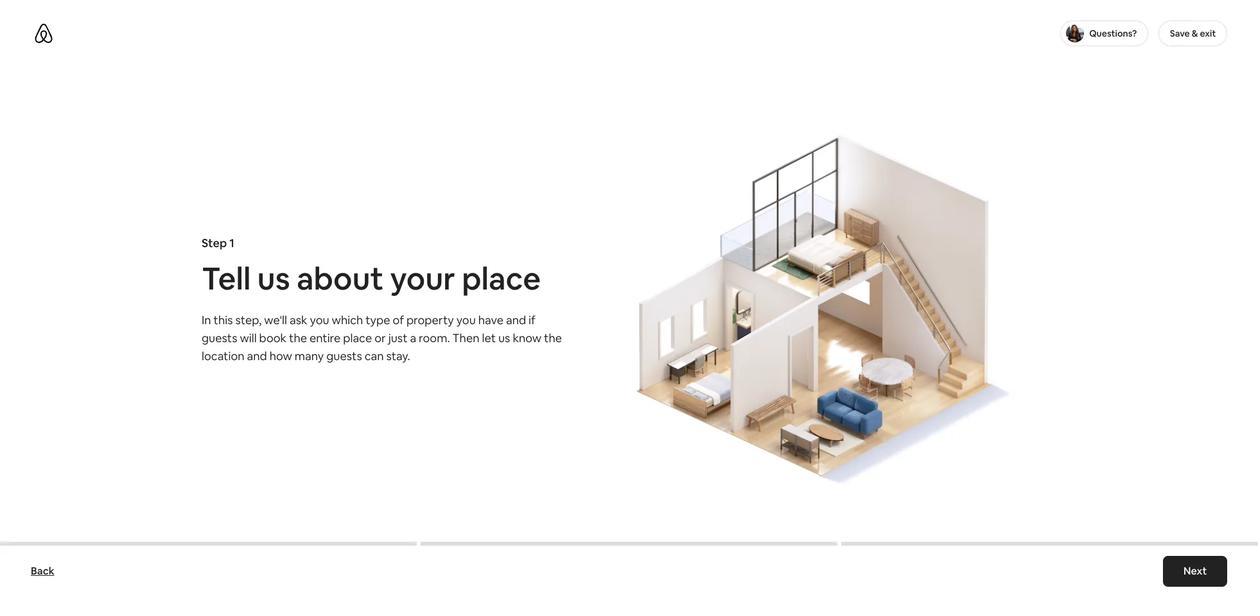 Task type: locate. For each thing, give the bounding box(es) containing it.
and down will
[[247, 349, 267, 364]]

you up 'entire'
[[310, 313, 329, 328]]

1 horizontal spatial you
[[457, 313, 476, 328]]

and
[[506, 313, 526, 328], [247, 349, 267, 364]]

the
[[289, 331, 307, 346], [544, 331, 562, 346]]

us up we'll
[[257, 259, 290, 299]]

save & exit button
[[1159, 21, 1228, 46]]

you up then
[[457, 313, 476, 328]]

0 vertical spatial and
[[506, 313, 526, 328]]

have
[[479, 313, 504, 328]]

exit
[[1201, 28, 1217, 39]]

0 horizontal spatial you
[[310, 313, 329, 328]]

and left if
[[506, 313, 526, 328]]

1 vertical spatial us
[[499, 331, 510, 346]]

if
[[529, 313, 536, 328]]

0 horizontal spatial the
[[289, 331, 307, 346]]

us
[[257, 259, 290, 299], [499, 331, 510, 346]]

guests up location at left bottom
[[202, 331, 237, 346]]

0 horizontal spatial and
[[247, 349, 267, 364]]

guests down place
[[327, 349, 362, 364]]

save
[[1171, 28, 1191, 39]]

the right know
[[544, 331, 562, 346]]

guests
[[202, 331, 237, 346], [327, 349, 362, 364]]

2 the from the left
[[544, 331, 562, 346]]

us right let
[[499, 331, 510, 346]]

1 you from the left
[[310, 313, 329, 328]]

room.
[[419, 331, 450, 346]]

how
[[270, 349, 292, 364]]

0 vertical spatial us
[[257, 259, 290, 299]]

you
[[310, 313, 329, 328], [457, 313, 476, 328]]

this
[[214, 313, 233, 328]]

&
[[1192, 28, 1199, 39]]

stay.
[[386, 349, 410, 364]]

ask
[[290, 313, 307, 328]]

step
[[202, 236, 227, 251]]

1 horizontal spatial the
[[544, 331, 562, 346]]

next
[[1184, 565, 1207, 578]]

1 horizontal spatial us
[[499, 331, 510, 346]]

back button
[[24, 559, 61, 585]]

1 vertical spatial guests
[[327, 349, 362, 364]]

2 you from the left
[[457, 313, 476, 328]]

the down ask on the bottom left of page
[[289, 331, 307, 346]]

0 vertical spatial guests
[[202, 331, 237, 346]]

tell
[[202, 259, 251, 299]]

will
[[240, 331, 257, 346]]

book
[[259, 331, 287, 346]]

step 1
[[202, 236, 235, 251]]

questions? button
[[1061, 21, 1149, 46]]

place
[[343, 331, 372, 346]]

type
[[366, 313, 390, 328]]

1 horizontal spatial and
[[506, 313, 526, 328]]



Task type: describe. For each thing, give the bounding box(es) containing it.
location
[[202, 349, 245, 364]]

about
[[297, 259, 384, 299]]

property
[[407, 313, 454, 328]]

1
[[230, 236, 235, 251]]

many
[[295, 349, 324, 364]]

can
[[365, 349, 384, 364]]

step,
[[235, 313, 262, 328]]

tell us about your place
[[202, 259, 541, 299]]

back
[[31, 565, 54, 578]]

a
[[410, 331, 416, 346]]

0 horizontal spatial us
[[257, 259, 290, 299]]

entire
[[310, 331, 341, 346]]

questions?
[[1090, 28, 1138, 39]]

then
[[453, 331, 480, 346]]

0 horizontal spatial guests
[[202, 331, 237, 346]]

us inside in this step, we'll ask you which type of property you have and if guests will book the entire place or just a room. then let us know the location and how many guests can stay.
[[499, 331, 510, 346]]

1 horizontal spatial guests
[[327, 349, 362, 364]]

let
[[482, 331, 496, 346]]

or
[[375, 331, 386, 346]]

of
[[393, 313, 404, 328]]

just
[[389, 331, 408, 346]]

1 vertical spatial and
[[247, 349, 267, 364]]

know
[[513, 331, 542, 346]]

1 the from the left
[[289, 331, 307, 346]]

which
[[332, 313, 363, 328]]

your place
[[390, 259, 541, 299]]

save & exit
[[1171, 28, 1217, 39]]

in
[[202, 313, 211, 328]]

in this step, we'll ask you which type of property you have and if guests will book the entire place or just a room. then let us know the location and how many guests can stay.
[[202, 313, 562, 364]]

next button
[[1164, 556, 1228, 587]]

we'll
[[264, 313, 287, 328]]



Task type: vqa. For each thing, say whether or not it's contained in the screenshot.
17
no



